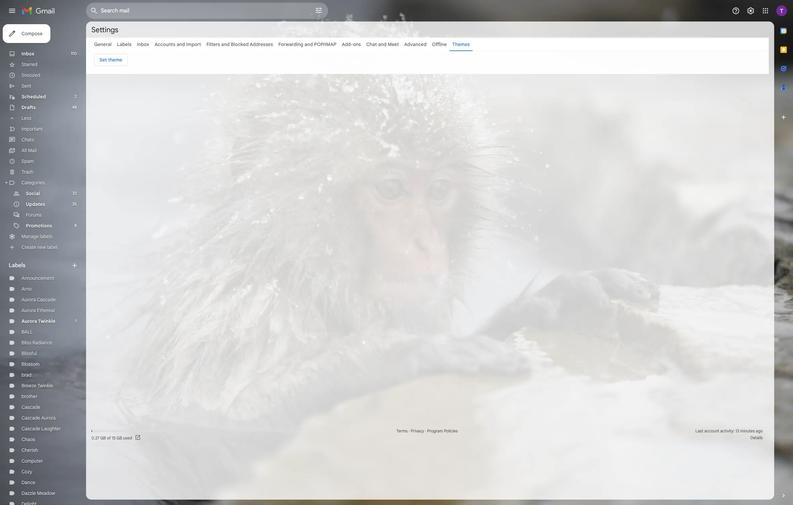 Task type: locate. For each thing, give the bounding box(es) containing it.
15
[[112, 436, 116, 441]]

arno link
[[22, 286, 32, 292]]

and right filters
[[221, 41, 230, 47]]

1 · from the left
[[409, 429, 410, 434]]

dazzle
[[22, 491, 36, 497]]

0 horizontal spatial inbox
[[22, 51, 34, 57]]

announcement
[[22, 276, 54, 282]]

dazzle meadow link
[[22, 491, 55, 497]]

privacy link
[[411, 429, 424, 434]]

4 and from the left
[[378, 41, 387, 47]]

0 horizontal spatial ·
[[409, 429, 410, 434]]

cascade up ethereal
[[37, 297, 56, 303]]

inbox link right labels link
[[137, 41, 149, 47]]

twinkle right breeze
[[37, 383, 53, 389]]

minutes
[[741, 429, 756, 434]]

cascade laughter link
[[22, 426, 61, 432]]

inbox link up starred
[[22, 51, 34, 57]]

sent
[[22, 83, 31, 89]]

accounts
[[155, 41, 176, 47]]

arno
[[22, 286, 32, 292]]

aurora up aurora twinkle
[[22, 308, 36, 314]]

None search field
[[86, 3, 328, 19]]

laughter
[[41, 426, 61, 432]]

twinkle down ethereal
[[38, 319, 55, 325]]

cascade down brother "link"
[[22, 405, 40, 411]]

1 vertical spatial inbox link
[[22, 51, 34, 57]]

tab list
[[775, 22, 794, 482]]

aurora up "ball"
[[22, 319, 37, 325]]

program policies link
[[428, 429, 458, 434]]

inbox up starred
[[22, 51, 34, 57]]

social link
[[26, 191, 40, 197]]

support image
[[733, 7, 741, 15]]

blissful link
[[22, 351, 37, 357]]

forwarding and pop/imap
[[279, 41, 337, 47]]

follow link to manage storage image
[[135, 435, 142, 442]]

drafts
[[22, 105, 36, 111]]

used
[[123, 436, 132, 441]]

meet
[[388, 41, 399, 47]]

chat
[[367, 41, 377, 47]]

0 vertical spatial twinkle
[[38, 319, 55, 325]]

forwarding
[[279, 41, 304, 47]]

1 horizontal spatial labels
[[117, 41, 132, 47]]

spam
[[22, 158, 34, 165]]

and left pop/imap
[[305, 41, 313, 47]]

aurora cascade link
[[22, 297, 56, 303]]

35
[[72, 202, 77, 207]]

cascade for cascade aurora
[[22, 416, 40, 422]]

2 and from the left
[[221, 41, 230, 47]]

breeze twinkle link
[[22, 383, 53, 389]]

labels down create
[[9, 262, 25, 269]]

chat and meet
[[367, 41, 399, 47]]

labels
[[117, 41, 132, 47], [9, 262, 25, 269]]

labels navigation
[[0, 22, 86, 506]]

bliss radiance link
[[22, 340, 52, 346]]

ball
[[22, 329, 33, 335]]

0 vertical spatial inbox link
[[137, 41, 149, 47]]

inbox
[[137, 41, 149, 47], [22, 51, 34, 57]]

manage labels link
[[22, 234, 52, 240]]

main menu image
[[8, 7, 16, 15]]

details
[[751, 436, 763, 441]]

bliss
[[22, 340, 31, 346]]

cascade down "cascade" link
[[22, 416, 40, 422]]

· right privacy link
[[425, 429, 427, 434]]

terms link
[[397, 429, 408, 434]]

1 vertical spatial inbox
[[22, 51, 34, 57]]

important link
[[22, 126, 43, 132]]

aurora cascade
[[22, 297, 56, 303]]

spam link
[[22, 158, 34, 165]]

gb left of
[[100, 436, 106, 441]]

1 horizontal spatial ·
[[425, 429, 427, 434]]

0 horizontal spatial gb
[[100, 436, 106, 441]]

chats
[[22, 137, 34, 143]]

privacy
[[411, 429, 424, 434]]

categories
[[22, 180, 45, 186]]

0.27 gb of 15 gb used
[[92, 436, 132, 441]]

aurora
[[22, 297, 36, 303], [22, 308, 36, 314], [22, 319, 37, 325], [41, 416, 56, 422]]

1 horizontal spatial inbox link
[[137, 41, 149, 47]]

and
[[177, 41, 185, 47], [221, 41, 230, 47], [305, 41, 313, 47], [378, 41, 387, 47]]

addresses
[[250, 41, 273, 47]]

inbox inside "labels" navigation
[[22, 51, 34, 57]]

0 horizontal spatial labels
[[9, 262, 25, 269]]

gb right 15
[[117, 436, 122, 441]]

program
[[428, 429, 443, 434]]

and right chat
[[378, 41, 387, 47]]

all mail
[[22, 148, 37, 154]]

blossom
[[22, 362, 40, 368]]

1
[[75, 319, 77, 324]]

0 horizontal spatial inbox link
[[22, 51, 34, 57]]

and left import
[[177, 41, 185, 47]]

blissful
[[22, 351, 37, 357]]

1 and from the left
[[177, 41, 185, 47]]

1 vertical spatial labels
[[9, 262, 25, 269]]

cozy link
[[22, 469, 32, 475]]

themes link
[[453, 41, 470, 47]]

details link
[[751, 436, 763, 441]]

ons
[[353, 41, 361, 47]]

offline
[[432, 41, 447, 47]]

compose button
[[3, 24, 51, 43]]

updates link
[[26, 202, 45, 208]]

gb
[[100, 436, 106, 441], [117, 436, 122, 441]]

twinkle for breeze twinkle
[[37, 383, 53, 389]]

set
[[100, 57, 107, 63]]

cherish link
[[22, 448, 38, 454]]

0 vertical spatial labels
[[117, 41, 132, 47]]

manage labels
[[22, 234, 52, 240]]

· right terms
[[409, 429, 410, 434]]

chats link
[[22, 137, 34, 143]]

chaos link
[[22, 437, 35, 443]]

add-
[[342, 41, 353, 47]]

settings
[[92, 25, 118, 34]]

labels link
[[117, 41, 132, 47]]

labels inside "labels" navigation
[[9, 262, 25, 269]]

aurora down arno
[[22, 297, 36, 303]]

less
[[22, 115, 31, 121]]

labels up the theme
[[117, 41, 132, 47]]

drafts link
[[22, 105, 36, 111]]

aurora ethereal
[[22, 308, 55, 314]]

and for accounts
[[177, 41, 185, 47]]

breeze twinkle
[[22, 383, 53, 389]]

meadow
[[37, 491, 55, 497]]

1 horizontal spatial inbox
[[137, 41, 149, 47]]

last
[[696, 429, 704, 434]]

cascade up "chaos"
[[22, 426, 40, 432]]

1 horizontal spatial gb
[[117, 436, 122, 441]]

footer
[[86, 428, 770, 442]]

2 gb from the left
[[117, 436, 122, 441]]

last account activity: 13 minutes ago details
[[696, 429, 763, 441]]

forums link
[[26, 212, 42, 218]]

0 vertical spatial inbox
[[137, 41, 149, 47]]

ago
[[757, 429, 763, 434]]

dance link
[[22, 480, 35, 486]]

cascade link
[[22, 405, 40, 411]]

1 vertical spatial twinkle
[[37, 383, 53, 389]]

3 and from the left
[[305, 41, 313, 47]]

inbox right labels link
[[137, 41, 149, 47]]

mail
[[28, 148, 37, 154]]

twinkle
[[38, 319, 55, 325], [37, 383, 53, 389]]



Task type: vqa. For each thing, say whether or not it's contained in the screenshot.


Task type: describe. For each thing, give the bounding box(es) containing it.
general link
[[94, 41, 112, 47]]

blocked
[[231, 41, 249, 47]]

twinkle for aurora twinkle
[[38, 319, 55, 325]]

gmail image
[[22, 4, 58, 17]]

aurora twinkle
[[22, 319, 55, 325]]

starred link
[[22, 62, 37, 68]]

chaos
[[22, 437, 35, 443]]

dance
[[22, 480, 35, 486]]

terms · privacy · program policies
[[397, 429, 458, 434]]

social
[[26, 191, 40, 197]]

ethereal
[[37, 308, 55, 314]]

32
[[72, 191, 77, 196]]

add-ons
[[342, 41, 361, 47]]

all
[[22, 148, 27, 154]]

sent link
[[22, 83, 31, 89]]

themes
[[453, 41, 470, 47]]

cascade laughter
[[22, 426, 61, 432]]

and for forwarding
[[305, 41, 313, 47]]

cascade for "cascade" link
[[22, 405, 40, 411]]

set theme button
[[94, 54, 128, 66]]

cozy
[[22, 469, 32, 475]]

footer containing terms
[[86, 428, 770, 442]]

snoozed link
[[22, 72, 40, 78]]

Search mail text field
[[101, 7, 296, 14]]

aurora for aurora ethereal
[[22, 308, 36, 314]]

accounts and import
[[155, 41, 201, 47]]

updates
[[26, 202, 45, 208]]

advanced
[[405, 41, 427, 47]]

labels for the labels heading at the left bottom
[[9, 262, 25, 269]]

search mail image
[[88, 5, 100, 17]]

brad link
[[22, 372, 31, 379]]

1 gb from the left
[[100, 436, 106, 441]]

brother
[[22, 394, 38, 400]]

labels
[[40, 234, 52, 240]]

theme
[[108, 57, 122, 63]]

computer
[[22, 459, 43, 465]]

categories link
[[22, 180, 45, 186]]

snoozed
[[22, 72, 40, 78]]

forwarding and pop/imap link
[[279, 41, 337, 47]]

pop/imap
[[314, 41, 337, 47]]

2
[[75, 94, 77, 99]]

scheduled link
[[22, 94, 46, 100]]

activity:
[[721, 429, 735, 434]]

2 · from the left
[[425, 429, 427, 434]]

brother link
[[22, 394, 38, 400]]

announcement link
[[22, 276, 54, 282]]

less button
[[0, 113, 81, 124]]

and for chat
[[378, 41, 387, 47]]

promotions link
[[26, 223, 52, 229]]

import
[[186, 41, 201, 47]]

filters and blocked addresses
[[207, 41, 273, 47]]

aurora for aurora cascade
[[22, 297, 36, 303]]

brad
[[22, 372, 31, 379]]

0.27
[[92, 436, 99, 441]]

account
[[705, 429, 720, 434]]

scheduled
[[22, 94, 46, 100]]

offline link
[[432, 41, 447, 47]]

labels heading
[[9, 262, 71, 269]]

new
[[37, 245, 46, 251]]

cascade for cascade laughter
[[22, 426, 40, 432]]

cherish
[[22, 448, 38, 454]]

filters and blocked addresses link
[[207, 41, 273, 47]]

trash link
[[22, 169, 33, 175]]

48
[[72, 105, 77, 110]]

set theme
[[100, 57, 122, 63]]

forums
[[26, 212, 42, 218]]

advanced link
[[405, 41, 427, 47]]

radiance
[[32, 340, 52, 346]]

aurora up "laughter"
[[41, 416, 56, 422]]

computer link
[[22, 459, 43, 465]]

settings image
[[747, 7, 755, 15]]

and for filters
[[221, 41, 230, 47]]

all mail link
[[22, 148, 37, 154]]

create new label
[[22, 245, 57, 251]]

advanced search options image
[[312, 4, 326, 17]]

terms
[[397, 429, 408, 434]]

chat and meet link
[[367, 41, 399, 47]]

starred
[[22, 62, 37, 68]]

trash
[[22, 169, 33, 175]]

aurora ethereal link
[[22, 308, 55, 314]]

create new label link
[[22, 245, 57, 251]]

bliss radiance
[[22, 340, 52, 346]]

labels for labels link
[[117, 41, 132, 47]]

create
[[22, 245, 36, 251]]

aurora for aurora twinkle
[[22, 319, 37, 325]]

dazzle meadow
[[22, 491, 55, 497]]

policies
[[444, 429, 458, 434]]



